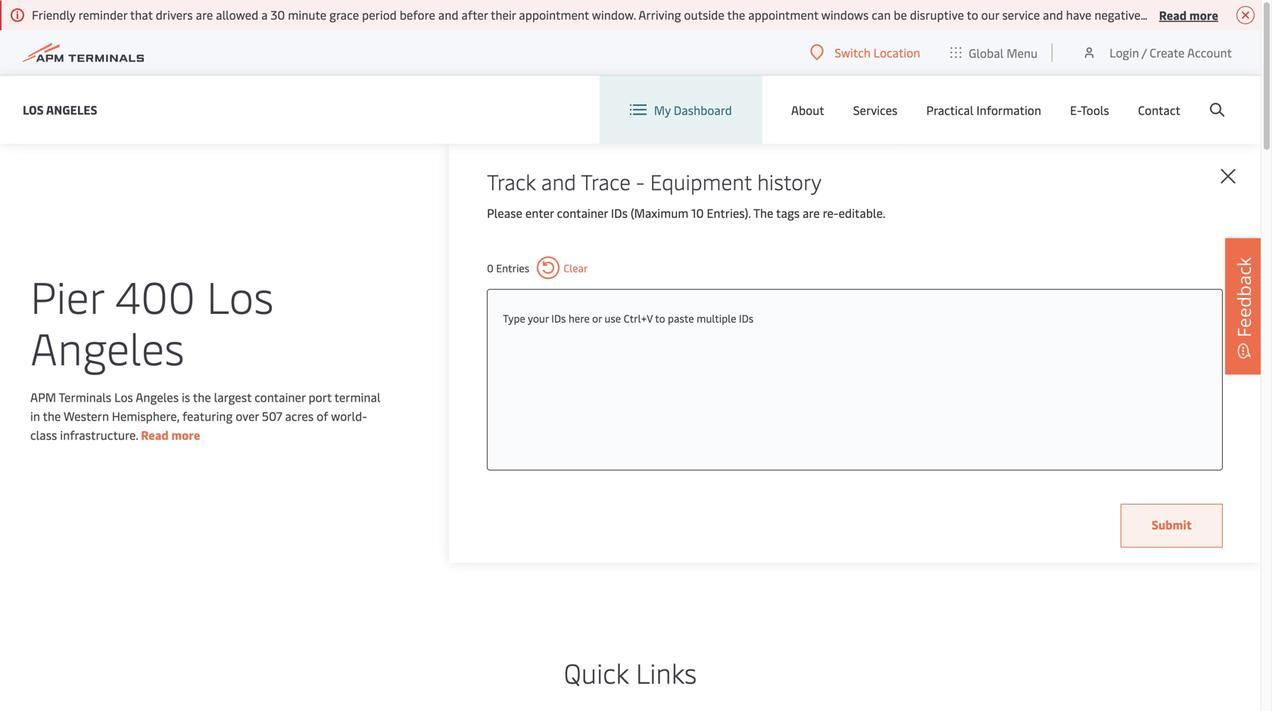 Task type: vqa. For each thing, say whether or not it's contained in the screenshot.
login at the right top
yes



Task type: describe. For each thing, give the bounding box(es) containing it.
clear button
[[537, 257, 588, 279]]

0 horizontal spatial and
[[438, 6, 459, 23]]

menu
[[1007, 44, 1038, 61]]

close alert image
[[1237, 6, 1255, 24]]

read more for read more link
[[141, 427, 200, 443]]

read more button
[[1159, 5, 1219, 24]]

entries
[[496, 261, 530, 275]]

1 horizontal spatial container
[[557, 205, 608, 221]]

30
[[271, 6, 285, 23]]

pier 400 los angeles
[[30, 266, 274, 377]]

2 appointment from the left
[[748, 6, 819, 23]]

hemisphere,
[[112, 408, 179, 425]]

disruptive
[[910, 6, 964, 23]]

quick
[[564, 655, 629, 692]]

global menu button
[[936, 30, 1053, 75]]

practical information
[[927, 102, 1042, 118]]

my dashboard
[[654, 102, 732, 118]]

more for the read more button
[[1190, 7, 1219, 23]]

paste
[[668, 311, 694, 326]]

read more link
[[141, 427, 200, 443]]

class
[[30, 427, 57, 443]]

links
[[636, 655, 697, 692]]

login / create account link
[[1082, 30, 1232, 75]]

400
[[115, 266, 195, 325]]

period
[[362, 6, 397, 23]]

history
[[757, 167, 822, 196]]

contact button
[[1138, 76, 1181, 144]]

0 horizontal spatial ids
[[552, 311, 566, 326]]

tags
[[776, 205, 800, 221]]

information
[[977, 102, 1042, 118]]

account
[[1188, 44, 1232, 61]]

the
[[754, 205, 774, 221]]

switch location
[[835, 44, 921, 61]]

0 horizontal spatial the
[[43, 408, 61, 425]]

have
[[1066, 6, 1092, 23]]

terminals
[[59, 389, 111, 406]]

read more for the read more button
[[1159, 7, 1219, 23]]

please enter container ids (maximum 10 entries). the tags are re-editable.
[[487, 205, 886, 221]]

switch
[[835, 44, 871, 61]]

0 vertical spatial to
[[967, 6, 979, 23]]

2 horizontal spatial the
[[727, 6, 746, 23]]

quick links
[[564, 655, 697, 692]]

before
[[400, 6, 435, 23]]

read for read more link
[[141, 427, 169, 443]]

acres
[[285, 408, 314, 425]]

after
[[462, 6, 488, 23]]

global
[[969, 44, 1004, 61]]

service
[[1002, 6, 1040, 23]]

that
[[130, 6, 153, 23]]

services button
[[853, 76, 898, 144]]

e-tools
[[1070, 102, 1110, 118]]

is
[[182, 389, 190, 406]]

switch location button
[[811, 44, 921, 61]]

/
[[1142, 44, 1147, 61]]

read for the read more button
[[1159, 7, 1187, 23]]

e-tools button
[[1070, 76, 1110, 144]]

editable.
[[839, 205, 886, 221]]

reminder
[[78, 6, 127, 23]]

clear
[[564, 261, 588, 275]]

be
[[894, 6, 907, 23]]

entries).
[[707, 205, 751, 221]]

global menu
[[969, 44, 1038, 61]]

outside
[[684, 6, 725, 23]]

los angeles
[[23, 101, 97, 118]]

infrastructure.
[[60, 427, 138, 443]]

more for read more link
[[171, 427, 200, 443]]

2 drivers from the left
[[1207, 6, 1244, 23]]

angeles for terminals
[[136, 389, 179, 406]]

their
[[491, 6, 516, 23]]

your
[[528, 311, 549, 326]]

terminal
[[334, 389, 381, 406]]

window.
[[592, 6, 636, 23]]

about button
[[791, 76, 825, 144]]

practical
[[927, 102, 974, 118]]

location
[[874, 44, 921, 61]]



Task type: locate. For each thing, give the bounding box(es) containing it.
submit
[[1152, 517, 1192, 533]]

read more down hemisphere,
[[141, 427, 200, 443]]

container inside 'apm terminals los angeles is the largest container port terminal in the western hemisphere, featuring over 507 acres of world- class infrastructure.'
[[255, 389, 306, 406]]

0 horizontal spatial los
[[23, 101, 44, 118]]

los for pier 400 los angeles
[[207, 266, 274, 325]]

ids right your
[[552, 311, 566, 326]]

ids right the multiple
[[739, 311, 754, 326]]

1 horizontal spatial ids
[[611, 205, 628, 221]]

tools
[[1081, 102, 1110, 118]]

1 horizontal spatial los
[[114, 389, 133, 406]]

practical information button
[[927, 76, 1042, 144]]

1 drivers from the left
[[156, 6, 193, 23]]

0 vertical spatial more
[[1190, 7, 1219, 23]]

read inside button
[[1159, 7, 1187, 23]]

0 horizontal spatial container
[[255, 389, 306, 406]]

ids
[[611, 205, 628, 221], [552, 311, 566, 326], [739, 311, 754, 326]]

my
[[654, 102, 671, 118]]

multiple
[[697, 311, 737, 326]]

read more up login / create account
[[1159, 7, 1219, 23]]

0 vertical spatial container
[[557, 205, 608, 221]]

apm terminals los angeles is the largest container port terminal in the western hemisphere, featuring over 507 acres of world- class infrastructure.
[[30, 389, 381, 443]]

(maximum
[[631, 205, 689, 221]]

read down hemisphere,
[[141, 427, 169, 443]]

feedback
[[1232, 257, 1257, 338]]

1 vertical spatial angeles
[[30, 317, 185, 377]]

e-
[[1070, 102, 1081, 118]]

please
[[487, 205, 523, 221]]

or
[[592, 311, 602, 326]]

my dashboard button
[[630, 76, 732, 144]]

1 vertical spatial read more
[[141, 427, 200, 443]]

track
[[487, 167, 536, 196]]

0 vertical spatial read more
[[1159, 7, 1219, 23]]

apm
[[30, 389, 56, 406]]

0 horizontal spatial are
[[196, 6, 213, 23]]

appointment left "windows"
[[748, 6, 819, 23]]

port
[[309, 389, 332, 406]]

1 vertical spatial los
[[207, 266, 274, 325]]

over
[[236, 408, 259, 425]]

the right in
[[43, 408, 61, 425]]

2 horizontal spatial los
[[207, 266, 274, 325]]

1 vertical spatial to
[[655, 311, 665, 326]]

more up account
[[1190, 7, 1219, 23]]

0 horizontal spatial appointment
[[519, 6, 589, 23]]

impacts
[[1144, 6, 1187, 23]]

angeles inside pier 400 los angeles
[[30, 317, 185, 377]]

Type or paste your IDs here text field
[[503, 305, 1207, 333]]

type your ids here or use ctrl+v to paste multiple ids
[[503, 311, 754, 326]]

largest
[[214, 389, 252, 406]]

container
[[557, 205, 608, 221], [255, 389, 306, 406]]

1 horizontal spatial to
[[967, 6, 979, 23]]

on
[[1190, 6, 1204, 23]]

contact
[[1138, 102, 1181, 118]]

friendly reminder that drivers are allowed a 30 minute grace period before and after their appointment window. arriving outside the appointment windows can be disruptive to our service and have negative impacts on drivers who 
[[32, 6, 1272, 23]]

0 horizontal spatial read
[[141, 427, 169, 443]]

a
[[261, 6, 268, 23]]

2 vertical spatial los
[[114, 389, 133, 406]]

2 vertical spatial the
[[43, 408, 61, 425]]

0 vertical spatial los
[[23, 101, 44, 118]]

2 horizontal spatial and
[[1043, 6, 1063, 23]]

and left after
[[438, 6, 459, 23]]

equipment
[[650, 167, 752, 196]]

drivers right that
[[156, 6, 193, 23]]

ctrl+v
[[624, 311, 653, 326]]

0 vertical spatial the
[[727, 6, 746, 23]]

appointment
[[519, 6, 589, 23], [748, 6, 819, 23]]

1 vertical spatial the
[[193, 389, 211, 406]]

1 vertical spatial more
[[171, 427, 200, 443]]

read left on
[[1159, 7, 1187, 23]]

1 vertical spatial container
[[255, 389, 306, 406]]

0 horizontal spatial more
[[171, 427, 200, 443]]

0 horizontal spatial read more
[[141, 427, 200, 443]]

0 vertical spatial read
[[1159, 7, 1187, 23]]

container up 507
[[255, 389, 306, 406]]

10
[[692, 205, 704, 221]]

about
[[791, 102, 825, 118]]

featuring
[[182, 408, 233, 425]]

are left allowed
[[196, 6, 213, 23]]

angeles
[[46, 101, 97, 118], [30, 317, 185, 377], [136, 389, 179, 406]]

drivers right on
[[1207, 6, 1244, 23]]

more inside the read more button
[[1190, 7, 1219, 23]]

here
[[569, 311, 590, 326]]

read more
[[1159, 7, 1219, 23], [141, 427, 200, 443]]

our
[[982, 6, 1000, 23]]

feedback button
[[1225, 238, 1263, 375]]

western
[[64, 408, 109, 425]]

type
[[503, 311, 526, 326]]

and
[[438, 6, 459, 23], [1043, 6, 1063, 23], [541, 167, 576, 196]]

create
[[1150, 44, 1185, 61]]

are left re- in the right of the page
[[803, 205, 820, 221]]

1 horizontal spatial drivers
[[1207, 6, 1244, 23]]

world-
[[331, 408, 367, 425]]

0 horizontal spatial to
[[655, 311, 665, 326]]

negative
[[1095, 6, 1141, 23]]

container down trace
[[557, 205, 608, 221]]

los for apm terminals los angeles is the largest container port terminal in the western hemisphere, featuring over 507 acres of world- class infrastructure.
[[114, 389, 133, 406]]

the right the outside
[[727, 6, 746, 23]]

appointment right their at the top of page
[[519, 6, 589, 23]]

1 horizontal spatial read
[[1159, 7, 1187, 23]]

pier
[[30, 266, 104, 325]]

of
[[317, 408, 328, 425]]

the right is
[[193, 389, 211, 406]]

los
[[23, 101, 44, 118], [207, 266, 274, 325], [114, 389, 133, 406]]

1 horizontal spatial read more
[[1159, 7, 1219, 23]]

and up enter
[[541, 167, 576, 196]]

0 horizontal spatial drivers
[[156, 6, 193, 23]]

1 horizontal spatial appointment
[[748, 6, 819, 23]]

login / create account
[[1110, 44, 1232, 61]]

1 horizontal spatial and
[[541, 167, 576, 196]]

1 appointment from the left
[[519, 6, 589, 23]]

the
[[727, 6, 746, 23], [193, 389, 211, 406], [43, 408, 61, 425]]

1 horizontal spatial more
[[1190, 7, 1219, 23]]

friendly
[[32, 6, 76, 23]]

to left our
[[967, 6, 979, 23]]

to
[[967, 6, 979, 23], [655, 311, 665, 326]]

0
[[487, 261, 494, 275]]

1 horizontal spatial are
[[803, 205, 820, 221]]

can
[[872, 6, 891, 23]]

2 vertical spatial angeles
[[136, 389, 179, 406]]

grace
[[330, 6, 359, 23]]

507
[[262, 408, 282, 425]]

who
[[1247, 6, 1270, 23]]

0 vertical spatial angeles
[[46, 101, 97, 118]]

more
[[1190, 7, 1219, 23], [171, 427, 200, 443]]

angeles inside 'apm terminals los angeles is the largest container port terminal in the western hemisphere, featuring over 507 acres of world- class infrastructure.'
[[136, 389, 179, 406]]

ids down trace
[[611, 205, 628, 221]]

more down featuring
[[171, 427, 200, 443]]

minute
[[288, 6, 327, 23]]

-
[[636, 167, 645, 196]]

2 horizontal spatial ids
[[739, 311, 754, 326]]

are
[[196, 6, 213, 23], [803, 205, 820, 221]]

enter
[[526, 205, 554, 221]]

1 horizontal spatial the
[[193, 389, 211, 406]]

los inside pier 400 los angeles
[[207, 266, 274, 325]]

1 vertical spatial are
[[803, 205, 820, 221]]

in
[[30, 408, 40, 425]]

los inside 'apm terminals los angeles is the largest container port terminal in the western hemisphere, featuring over 507 acres of world- class infrastructure.'
[[114, 389, 133, 406]]

use
[[605, 311, 621, 326]]

0 vertical spatial are
[[196, 6, 213, 23]]

and left 'have'
[[1043, 6, 1063, 23]]

la secondary image
[[69, 386, 334, 613]]

trace
[[581, 167, 631, 196]]

services
[[853, 102, 898, 118]]

submit button
[[1121, 504, 1223, 548]]

allowed
[[216, 6, 258, 23]]

to left the paste
[[655, 311, 665, 326]]

angeles for 400
[[30, 317, 185, 377]]

1 vertical spatial read
[[141, 427, 169, 443]]



